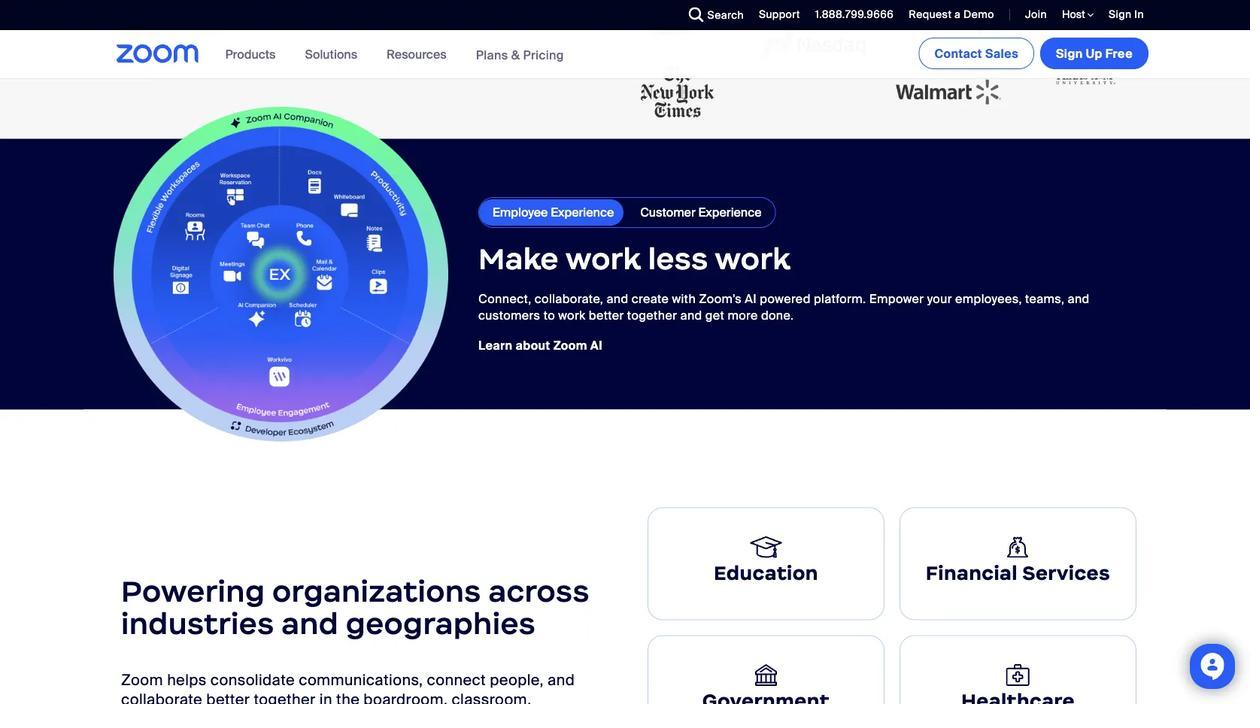 Task type: describe. For each thing, give the bounding box(es) containing it.
search
[[708, 8, 744, 22]]

education
[[714, 561, 819, 586]]

less
[[649, 241, 709, 278]]

better inside zoom helps consolidate communications, connect people, and collaborate better together in the boardroom, classroom
[[206, 690, 250, 705]]

solutions button
[[305, 30, 364, 78]]

ai inside connect, collaborate, and create with zoom's ai powered platform. empower your employees, teams, and customers to work better together and get more done.
[[745, 291, 757, 307]]

sign up free
[[1057, 46, 1134, 61]]

financial
[[926, 561, 1018, 586]]

learn about zoom ai link
[[479, 338, 603, 354]]

host
[[1063, 8, 1088, 21]]

experience for employee experience
[[551, 205, 614, 221]]

to
[[544, 308, 556, 324]]

rakuten logo image
[[625, 0, 731, 57]]

sign up free button
[[1041, 38, 1149, 69]]

join link left the host
[[1015, 0, 1052, 30]]

customers
[[479, 308, 541, 324]]

and inside powering organizations across industries and geographies
[[282, 606, 339, 643]]

zoom logo image
[[117, 44, 199, 63]]

sign for sign in
[[1110, 8, 1132, 21]]

financial services
[[926, 561, 1111, 586]]

the new york times logo image
[[625, 57, 731, 128]]

and right teams, at the right top of the page
[[1068, 291, 1090, 307]]

your
[[928, 291, 953, 307]]

moffitt cancer center logo image
[[896, 0, 1002, 58]]

connect, collaborate, and create with zoom's ai powered platform. empower your employees, teams, and customers to work better together and get more done.
[[479, 291, 1090, 324]]

request a demo
[[909, 8, 995, 21]]

nasdaq logo image
[[761, 10, 866, 80]]

employees,
[[956, 291, 1023, 307]]

zoom inside zoom helps consolidate communications, connect people, and collaborate better together in the boardroom, classroom
[[121, 671, 163, 690]]

a
[[955, 8, 961, 21]]

resources
[[387, 46, 447, 62]]

capital one logo image
[[1032, 0, 1137, 27]]

in
[[320, 690, 333, 705]]

employee
[[493, 205, 548, 221]]

plans
[[476, 47, 508, 63]]

sales
[[986, 46, 1019, 61]]

stories
[[177, 22, 219, 38]]

texas a&m logo image
[[1032, 27, 1137, 97]]

products button
[[226, 30, 283, 78]]

and down with
[[681, 308, 703, 324]]

about
[[516, 338, 551, 354]]

customer experience
[[641, 205, 762, 221]]

teams,
[[1026, 291, 1065, 307]]

empower
[[870, 291, 925, 307]]

the
[[336, 690, 360, 705]]

communications,
[[299, 671, 423, 690]]

contact sales
[[935, 46, 1019, 61]]

people,
[[490, 671, 544, 690]]

consolidate
[[211, 671, 295, 690]]

powered
[[760, 291, 811, 307]]

walmart logo image
[[896, 58, 1002, 128]]

connect
[[427, 671, 486, 690]]

experience for customer experience
[[699, 205, 762, 221]]

meetings navigation
[[916, 30, 1152, 72]]

powering
[[121, 573, 265, 610]]

customer
[[641, 205, 696, 221]]



Task type: locate. For each thing, give the bounding box(es) containing it.
1 vertical spatial sign
[[1057, 46, 1084, 61]]

host button
[[1063, 8, 1094, 22]]

experience right employee
[[551, 205, 614, 221]]

done.
[[762, 308, 794, 324]]

services
[[1023, 561, 1111, 586]]

zoom up collaborate
[[121, 671, 163, 690]]

request a demo link
[[898, 0, 999, 30], [909, 8, 995, 21]]

0 horizontal spatial better
[[206, 690, 250, 705]]

together down create
[[628, 308, 678, 324]]

1.888.799.9666
[[816, 8, 894, 21]]

better down collaborate,
[[589, 308, 624, 324]]

0 horizontal spatial sign
[[1057, 46, 1084, 61]]

contact
[[935, 46, 983, 61]]

free
[[1106, 46, 1134, 61]]

geographies
[[346, 606, 536, 643]]

plans & pricing link
[[476, 47, 564, 63], [476, 47, 564, 63]]

work inside connect, collaborate, and create with zoom's ai powered platform. empower your employees, teams, and customers to work better together and get more done.
[[559, 308, 586, 324]]

product information navigation
[[214, 30, 576, 79]]

sign left in
[[1110, 8, 1132, 21]]

and right people,
[[548, 671, 575, 690]]

better down consolidate
[[206, 690, 250, 705]]

zoom
[[554, 338, 588, 354], [121, 671, 163, 690]]

1 horizontal spatial together
[[628, 308, 678, 324]]

learn
[[479, 338, 513, 354]]

0 horizontal spatial together
[[254, 690, 316, 705]]

work down collaborate,
[[559, 308, 586, 324]]

banner containing contact sales
[[99, 30, 1152, 79]]

together inside connect, collaborate, and create with zoom's ai powered platform. empower your employees, teams, and customers to work better together and get more done.
[[628, 308, 678, 324]]

0 vertical spatial better
[[589, 308, 624, 324]]

0 vertical spatial ai
[[745, 291, 757, 307]]

sign
[[1110, 8, 1132, 21], [1057, 46, 1084, 61]]

ai down collaborate,
[[591, 338, 603, 354]]

work up zoom's
[[715, 241, 791, 278]]

1 horizontal spatial sign
[[1110, 8, 1132, 21]]

with
[[673, 291, 696, 307]]

1 horizontal spatial zoom
[[554, 338, 588, 354]]

sign in link
[[1098, 0, 1152, 30], [1110, 8, 1145, 21]]

sign inside button
[[1057, 46, 1084, 61]]

together
[[628, 308, 678, 324], [254, 690, 316, 705]]

0 horizontal spatial zoom
[[121, 671, 163, 690]]

zoom helps consolidate communications, connect people, and collaborate better together in the boardroom, classroom
[[121, 671, 575, 705]]

banner
[[99, 30, 1152, 79]]

better
[[589, 308, 624, 324], [206, 690, 250, 705]]

powering organizations across industries and geographies
[[121, 573, 590, 643]]

and
[[607, 291, 629, 307], [1068, 291, 1090, 307], [681, 308, 703, 324], [282, 606, 339, 643], [548, 671, 575, 690]]

plans & pricing
[[476, 47, 564, 63]]

1 vertical spatial better
[[206, 690, 250, 705]]

contact sales link
[[919, 38, 1035, 69]]

products
[[226, 46, 276, 62]]

collaborate,
[[535, 291, 604, 307]]

1 vertical spatial ai
[[591, 338, 603, 354]]

helps
[[167, 671, 207, 690]]

boardroom,
[[364, 690, 448, 705]]

zoom down the to
[[554, 338, 588, 354]]

request
[[909, 8, 952, 21]]

1 vertical spatial zoom
[[121, 671, 163, 690]]

pricing
[[523, 47, 564, 63]]

in
[[1135, 8, 1145, 21]]

and up zoom helps consolidate communications, connect people, and collaborate better together in the boardroom, classroom
[[282, 606, 339, 643]]

0 horizontal spatial ai
[[591, 338, 603, 354]]

up
[[1087, 46, 1103, 61]]

connect,
[[479, 291, 532, 307]]

make
[[479, 241, 559, 278]]

1 horizontal spatial experience
[[699, 205, 762, 221]]

get
[[706, 308, 725, 324]]

learn about zoom ai
[[479, 338, 603, 354]]

their
[[147, 22, 174, 38]]

read
[[114, 22, 144, 38]]

experience
[[551, 205, 614, 221], [699, 205, 762, 221]]

join
[[1026, 8, 1048, 21]]

0 vertical spatial together
[[628, 308, 678, 324]]

read their stories
[[114, 22, 219, 38]]

0 vertical spatial zoom
[[554, 338, 588, 354]]

better inside connect, collaborate, and create with zoom's ai powered platform. empower your employees, teams, and customers to work better together and get more done.
[[589, 308, 624, 324]]

sign in
[[1110, 8, 1145, 21]]

2 experience from the left
[[699, 205, 762, 221]]

ai up more
[[745, 291, 757, 307]]

join link
[[1015, 0, 1052, 30], [1026, 8, 1048, 21]]

ai
[[745, 291, 757, 307], [591, 338, 603, 354]]

1.888.799.9666 button
[[804, 0, 898, 30], [816, 8, 894, 21]]

demo
[[964, 8, 995, 21]]

across
[[489, 573, 590, 610]]

make work less work
[[479, 241, 791, 278]]

sign left up
[[1057, 46, 1084, 61]]

zoom's
[[699, 291, 742, 307]]

mlb logo image
[[761, 0, 866, 10]]

platform.
[[814, 291, 867, 307]]

powering organizations across industries and geographies tab list
[[641, 501, 1145, 705]]

create
[[632, 291, 669, 307]]

read their stories link
[[114, 22, 219, 38]]

0 vertical spatial sign
[[1110, 8, 1132, 21]]

and left create
[[607, 291, 629, 307]]

1 horizontal spatial better
[[589, 308, 624, 324]]

resources button
[[387, 30, 454, 78]]

support
[[759, 8, 801, 21]]

sign for sign up free
[[1057, 46, 1084, 61]]

1 horizontal spatial ai
[[745, 291, 757, 307]]

&
[[512, 47, 520, 63]]

industries
[[121, 606, 274, 643]]

1 experience from the left
[[551, 205, 614, 221]]

search button
[[678, 0, 748, 30]]

employee experience
[[493, 205, 614, 221]]

together down consolidate
[[254, 690, 316, 705]]

more
[[728, 308, 758, 324]]

support link
[[748, 0, 804, 30], [759, 8, 801, 21]]

organizations
[[272, 573, 482, 610]]

work up collaborate,
[[566, 241, 641, 278]]

experience right customer
[[699, 205, 762, 221]]

collaborate
[[121, 690, 203, 705]]

1 vertical spatial together
[[254, 690, 316, 705]]

work
[[566, 241, 641, 278], [715, 241, 791, 278], [559, 308, 586, 324]]

together inside zoom helps consolidate communications, connect people, and collaborate better together in the boardroom, classroom
[[254, 690, 316, 705]]

0 horizontal spatial experience
[[551, 205, 614, 221]]

and inside zoom helps consolidate communications, connect people, and collaborate better together in the boardroom, classroom
[[548, 671, 575, 690]]

join link up meetings navigation
[[1026, 8, 1048, 21]]

solutions
[[305, 46, 358, 62]]



Task type: vqa. For each thing, say whether or not it's contained in the screenshot.
Zoom'S
yes



